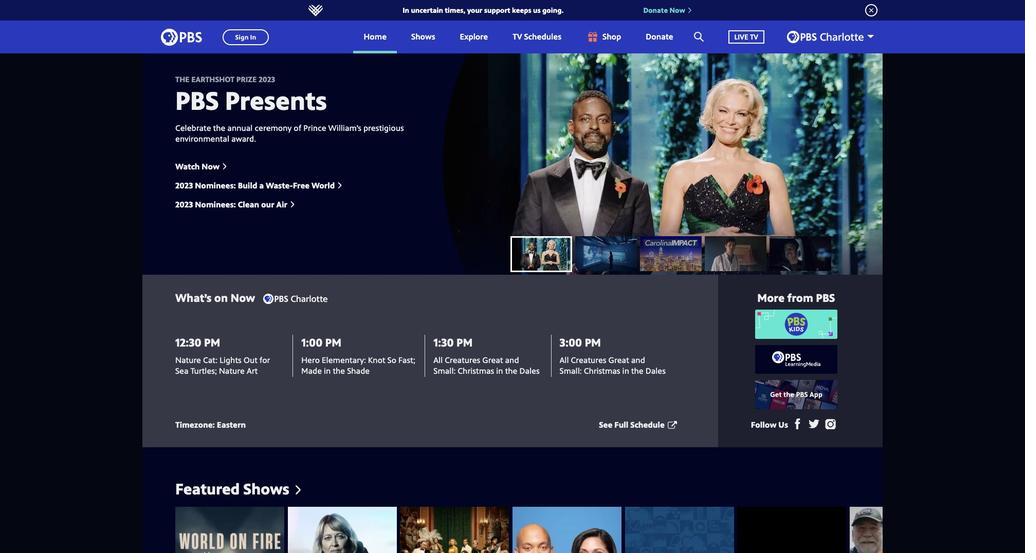 Task type: vqa. For each thing, say whether or not it's contained in the screenshot.
Hotel Portofino Link
no



Task type: describe. For each thing, give the bounding box(es) containing it.
prince
[[303, 122, 326, 134]]

award.
[[231, 133, 256, 145]]

for
[[260, 355, 270, 366]]

creatures for 3:00
[[571, 355, 606, 366]]

antiques roadshow image
[[625, 507, 734, 554]]

follow pbs on facebook (opens in new window) image
[[792, 419, 803, 430]]

follow
[[751, 420, 777, 431]]

1:00
[[301, 335, 323, 350]]

william's
[[328, 122, 361, 134]]

world on fire image
[[175, 507, 284, 554]]

home
[[364, 31, 387, 42]]

hotel portofino image
[[400, 507, 509, 554]]

explore
[[460, 31, 488, 42]]

air
[[276, 199, 287, 210]]

1:00 pm hero elementary: knot so fast; made in the shade
[[301, 335, 415, 377]]

what's on now
[[175, 290, 255, 305]]

2023 nominees: clean our air link
[[175, 199, 296, 210]]

small: for 3:00
[[560, 366, 582, 377]]

nominees: for build
[[195, 180, 236, 191]]

1 horizontal spatial tv
[[750, 32, 758, 41]]

elementary:
[[322, 355, 366, 366]]

2023 nominees: build a waste-free world
[[175, 180, 335, 191]]

search image
[[694, 32, 704, 42]]

in for 1:00 pm
[[324, 366, 331, 377]]

cat:
[[203, 355, 218, 366]]

live
[[735, 32, 748, 41]]

us
[[779, 420, 788, 431]]

tv schedules
[[513, 31, 561, 42]]

prestigious
[[363, 122, 404, 134]]

out
[[244, 355, 257, 366]]

carolina impact element
[[640, 236, 702, 271]]

pbs kids image
[[755, 310, 837, 339]]

2023 for build
[[175, 180, 193, 191]]

keeps
[[512, 5, 531, 15]]

shows link
[[401, 21, 446, 53]]

pm for 12:30 pm
[[204, 335, 220, 350]]

more from pbs
[[758, 290, 835, 305]]

2023 nominees: build a waste-free world link
[[175, 180, 343, 191]]

dales for 3:00 pm
[[646, 366, 666, 377]]

environmental
[[175, 133, 229, 145]]

watch now link
[[175, 161, 228, 172]]

celebrate
[[175, 122, 211, 134]]

timezone: eastern
[[175, 420, 246, 431]]

times,
[[445, 5, 465, 15]]

featured shows link
[[175, 478, 301, 499]]

clean
[[238, 199, 259, 210]]

see full schedule link
[[599, 420, 677, 431]]

featured
[[175, 478, 240, 499]]

earthshot
[[191, 74, 235, 84]]

follow pbs on instagram (opens in new window) image
[[825, 419, 836, 430]]

in uncertain times, your support keeps us going.
[[403, 5, 564, 15]]

christmas for 1:30 pm
[[458, 366, 494, 377]]

all for 1:30 pm
[[434, 355, 443, 366]]

from
[[787, 290, 813, 305]]

and for 3:00 pm
[[631, 355, 645, 366]]

independent lens image
[[850, 507, 959, 554]]

donate for donate
[[646, 31, 673, 42]]

pm for 3:00 pm
[[585, 335, 601, 350]]

pbs app image
[[755, 381, 837, 410]]

waste-
[[266, 180, 293, 191]]

celebrate the annual ceremony of prince william's prestigious environmental award. link
[[175, 122, 407, 145]]

great for 3:00 pm
[[609, 355, 629, 366]]

live tv link
[[718, 21, 775, 53]]

shade
[[347, 366, 370, 377]]

in for 1:30 pm
[[496, 366, 503, 377]]

fast;
[[398, 355, 415, 366]]

uncertain
[[411, 5, 443, 15]]

1 vertical spatial shows
[[243, 478, 289, 499]]

art
[[247, 366, 258, 377]]

going.
[[542, 5, 564, 15]]

support
[[484, 5, 510, 15]]

12:30
[[175, 335, 201, 350]]

annual
[[227, 122, 253, 134]]

creatures for 1:30
[[445, 355, 480, 366]]

pov image
[[737, 507, 846, 554]]

1 horizontal spatial nature
[[219, 366, 245, 377]]

donate link
[[636, 21, 684, 53]]

shop link
[[576, 21, 632, 53]]

sea
[[175, 366, 188, 377]]

us
[[533, 5, 541, 15]]

3:00
[[560, 335, 582, 350]]

all for 3:00 pm
[[560, 355, 569, 366]]

featured shows
[[175, 478, 289, 499]]

schedules
[[524, 31, 561, 42]]

shop
[[603, 31, 621, 42]]

1 horizontal spatial shows
[[411, 31, 435, 42]]

in
[[403, 5, 409, 15]]

our
[[261, 199, 274, 210]]

free
[[293, 180, 310, 191]]

made
[[301, 366, 322, 377]]



Task type: locate. For each thing, give the bounding box(es) containing it.
0 horizontal spatial in
[[324, 366, 331, 377]]

the
[[213, 122, 225, 134], [333, 366, 345, 377], [505, 366, 517, 377], [631, 366, 644, 377]]

the for 3:00 pm
[[631, 366, 644, 377]]

donate for donate now
[[643, 5, 668, 15]]

pm inside 3:00 pm all creatures great and small: christmas in the dales
[[585, 335, 601, 350]]

great inside 1:30 pm all creatures great and small: christmas in the dales
[[482, 355, 503, 366]]

nature left art
[[219, 366, 245, 377]]

pbs presents element
[[575, 236, 637, 271]]

1 creatures from the left
[[445, 355, 480, 366]]

pbs right from
[[816, 290, 835, 305]]

1 vertical spatial 2023
[[175, 180, 193, 191]]

the earthshot prize 2023 pbs presents celebrate the annual ceremony of prince william's prestigious environmental award.
[[175, 74, 404, 145]]

the inside 1:30 pm all creatures great and small: christmas in the dales
[[505, 366, 517, 377]]

donate up donate link on the right top
[[643, 5, 668, 15]]

schedule
[[630, 420, 665, 431]]

dales inside 3:00 pm all creatures great and small: christmas in the dales
[[646, 366, 666, 377]]

follow us
[[751, 420, 788, 431]]

nominees: for clean
[[195, 199, 236, 210]]

2 vertical spatial 2023
[[175, 199, 193, 210]]

3 pm from the left
[[456, 335, 473, 350]]

pm right 1:30
[[456, 335, 473, 350]]

see
[[599, 420, 613, 431]]

christmas inside 1:30 pm all creatures great and small: christmas in the dales
[[458, 366, 494, 377]]

1 vertical spatial pbs charlotte image
[[263, 294, 328, 304]]

small: down the 3:00
[[560, 366, 582, 377]]

all inside 1:30 pm all creatures great and small: christmas in the dales
[[434, 355, 443, 366]]

hero
[[301, 355, 320, 366]]

native america element
[[770, 236, 831, 271]]

pm inside '12:30 pm nature cat: lights out for sea turtles; nature art'
[[204, 335, 220, 350]]

christmas inside 3:00 pm all creatures great and small: christmas in the dales
[[584, 366, 620, 377]]

masterpiece element
[[705, 236, 767, 271]]

in
[[324, 366, 331, 377], [496, 366, 503, 377], [622, 366, 629, 377]]

eastern
[[217, 420, 246, 431]]

nature down 12:30
[[175, 355, 201, 366]]

2 vertical spatial now
[[231, 290, 255, 305]]

pbs up celebrate
[[175, 83, 219, 118]]

1 nominees: from the top
[[195, 180, 236, 191]]

tv
[[513, 31, 522, 42], [750, 32, 758, 41]]

close image
[[865, 4, 877, 16]]

prize
[[236, 74, 257, 84]]

now right watch on the top left
[[202, 161, 220, 172]]

1 vertical spatial pbs
[[816, 290, 835, 305]]

0 horizontal spatial shows
[[243, 478, 289, 499]]

1 great from the left
[[482, 355, 503, 366]]

shows
[[411, 31, 435, 42], [243, 478, 289, 499]]

0 horizontal spatial dales
[[520, 366, 540, 377]]

watch now
[[175, 161, 220, 172]]

the inside the earthshot prize 2023 pbs presents celebrate the annual ceremony of prince william's prestigious environmental award.
[[213, 122, 225, 134]]

all down 1:30
[[434, 355, 443, 366]]

ceremony
[[255, 122, 292, 134]]

in for 3:00 pm
[[622, 366, 629, 377]]

nominees: left clean
[[195, 199, 236, 210]]

pm
[[204, 335, 220, 350], [325, 335, 341, 350], [456, 335, 473, 350], [585, 335, 601, 350]]

1 horizontal spatial all
[[560, 355, 569, 366]]

small: down 1:30
[[434, 366, 456, 377]]

and inside 1:30 pm all creatures great and small: christmas in the dales
[[505, 355, 519, 366]]

all inside 3:00 pm all creatures great and small: christmas in the dales
[[560, 355, 569, 366]]

dales inside 1:30 pm all creatures great and small: christmas in the dales
[[520, 366, 540, 377]]

1 horizontal spatial creatures
[[571, 355, 606, 366]]

the inside 1:00 pm hero elementary: knot so fast; made in the shade
[[333, 366, 345, 377]]

the
[[175, 74, 190, 84]]

2 horizontal spatial now
[[670, 5, 685, 15]]

the earthshot prize 2023 link
[[175, 74, 407, 84]]

nominees: down watch now link
[[195, 180, 236, 191]]

the for 1:30 pm
[[505, 366, 517, 377]]

3:00 pm all creatures great and small: christmas in the dales
[[560, 335, 666, 377]]

2023
[[259, 74, 275, 84], [175, 180, 193, 191], [175, 199, 193, 210]]

tv left schedules
[[513, 31, 522, 42]]

creatures down 1:30
[[445, 355, 480, 366]]

0 vertical spatial shows
[[411, 31, 435, 42]]

small: inside 1:30 pm all creatures great and small: christmas in the dales
[[434, 366, 456, 377]]

1 vertical spatial nominees:
[[195, 199, 236, 210]]

2 christmas from the left
[[584, 366, 620, 377]]

1 horizontal spatial pbs
[[816, 290, 835, 305]]

0 vertical spatial pbs
[[175, 83, 219, 118]]

explore link
[[450, 21, 498, 53]]

0 horizontal spatial christmas
[[458, 366, 494, 377]]

now right the on
[[231, 290, 255, 305]]

watch
[[175, 161, 200, 172]]

0 vertical spatial 2023
[[259, 74, 275, 84]]

1 and from the left
[[505, 355, 519, 366]]

world
[[312, 180, 335, 191]]

pm right the 3:00
[[585, 335, 601, 350]]

full
[[614, 420, 628, 431]]

a
[[259, 180, 264, 191]]

christmas
[[458, 366, 494, 377], [584, 366, 620, 377]]

1 christmas from the left
[[458, 366, 494, 377]]

pbs presents link
[[175, 83, 327, 118]]

pbs charlotte image
[[787, 31, 864, 43], [263, 294, 328, 304]]

1 in from the left
[[324, 366, 331, 377]]

on
[[214, 290, 228, 305]]

2 nominees: from the top
[[195, 199, 236, 210]]

creatures down the 3:00
[[571, 355, 606, 366]]

timezone:
[[175, 420, 215, 431]]

presents
[[225, 83, 327, 118]]

2 creatures from the left
[[571, 355, 606, 366]]

pm for 1:00 pm
[[325, 335, 341, 350]]

pbs presents image
[[511, 236, 572, 271]]

small: inside 3:00 pm all creatures great and small: christmas in the dales
[[560, 366, 582, 377]]

small: for 1:30
[[434, 366, 456, 377]]

1:30 pm all creatures great and small: christmas in the dales
[[434, 335, 540, 377]]

pbs image
[[161, 25, 202, 49]]

nominees:
[[195, 180, 236, 191], [195, 199, 236, 210]]

great for 1:30 pm
[[482, 355, 503, 366]]

dales
[[520, 366, 540, 377], [646, 366, 666, 377]]

0 vertical spatial donate
[[643, 5, 668, 15]]

1 horizontal spatial and
[[631, 355, 645, 366]]

12:30 pm nature cat: lights out for sea turtles; nature art
[[175, 335, 270, 377]]

pm for 1:30 pm
[[456, 335, 473, 350]]

1 horizontal spatial in
[[496, 366, 503, 377]]

creatures
[[445, 355, 480, 366], [571, 355, 606, 366]]

2023 for clean
[[175, 199, 193, 210]]

0 horizontal spatial pbs charlotte image
[[263, 294, 328, 304]]

1 pm from the left
[[204, 335, 220, 350]]

follow pbs on twitter (opens in new window) image
[[809, 419, 820, 430]]

what's
[[175, 290, 212, 305]]

1 horizontal spatial small:
[[560, 366, 582, 377]]

1 horizontal spatial great
[[609, 355, 629, 366]]

annika image
[[288, 507, 397, 554]]

0 vertical spatial pbs charlotte image
[[787, 31, 864, 43]]

small:
[[434, 366, 456, 377], [560, 366, 582, 377]]

more
[[758, 290, 785, 305]]

1 vertical spatial donate
[[646, 31, 673, 42]]

1 vertical spatial now
[[202, 161, 220, 172]]

build
[[238, 180, 257, 191]]

now
[[670, 5, 685, 15], [202, 161, 220, 172], [231, 290, 255, 305]]

in inside 1:00 pm hero elementary: knot so fast; made in the shade
[[324, 366, 331, 377]]

pbs inside the earthshot prize 2023 pbs presents celebrate the annual ceremony of prince william's prestigious environmental award.
[[175, 83, 219, 118]]

donate now
[[643, 5, 685, 15]]

lights
[[220, 355, 242, 366]]

2 all from the left
[[560, 355, 569, 366]]

the for 1:00 pm
[[333, 366, 345, 377]]

and inside 3:00 pm all creatures great and small: christmas in the dales
[[631, 355, 645, 366]]

2 in from the left
[[496, 366, 503, 377]]

0 horizontal spatial great
[[482, 355, 503, 366]]

of
[[294, 122, 301, 134]]

pbs newshour image
[[513, 507, 622, 554]]

in inside 1:30 pm all creatures great and small: christmas in the dales
[[496, 366, 503, 377]]

now up donate link on the right top
[[670, 5, 685, 15]]

0 horizontal spatial creatures
[[445, 355, 480, 366]]

1 horizontal spatial now
[[231, 290, 255, 305]]

so
[[387, 355, 396, 366]]

pm inside 1:30 pm all creatures great and small: christmas in the dales
[[456, 335, 473, 350]]

3 in from the left
[[622, 366, 629, 377]]

pbs learningmedia image
[[772, 352, 821, 368]]

and
[[505, 355, 519, 366], [631, 355, 645, 366]]

1 small: from the left
[[434, 366, 456, 377]]

now for donate now
[[670, 5, 685, 15]]

1 horizontal spatial pbs charlotte image
[[787, 31, 864, 43]]

pm inside 1:00 pm hero elementary: knot so fast; made in the shade
[[325, 335, 341, 350]]

home link
[[353, 21, 397, 53]]

0 vertical spatial now
[[670, 5, 685, 15]]

the inside 3:00 pm all creatures great and small: christmas in the dales
[[631, 366, 644, 377]]

pm up cat:
[[204, 335, 220, 350]]

2 horizontal spatial in
[[622, 366, 629, 377]]

0 horizontal spatial tv
[[513, 31, 522, 42]]

pm up elementary:
[[325, 335, 341, 350]]

nature
[[175, 355, 201, 366], [219, 366, 245, 377]]

2023 nominees: clean our air
[[175, 199, 287, 210]]

all down the 3:00
[[560, 355, 569, 366]]

dales for 1:30 pm
[[520, 366, 540, 377]]

great inside 3:00 pm all creatures great and small: christmas in the dales
[[609, 355, 629, 366]]

2023 inside the earthshot prize 2023 pbs presents celebrate the annual ceremony of prince william's prestigious environmental award.
[[259, 74, 275, 84]]

great
[[482, 355, 503, 366], [609, 355, 629, 366]]

knot
[[368, 355, 385, 366]]

0 horizontal spatial small:
[[434, 366, 456, 377]]

now for watch now
[[202, 161, 220, 172]]

creatures inside 3:00 pm all creatures great and small: christmas in the dales
[[571, 355, 606, 366]]

2 pm from the left
[[325, 335, 341, 350]]

turtles;
[[191, 366, 217, 377]]

1 horizontal spatial christmas
[[584, 366, 620, 377]]

0 horizontal spatial all
[[434, 355, 443, 366]]

live tv
[[735, 32, 758, 41]]

tv schedules link
[[502, 21, 572, 53]]

christmas for 3:00 pm
[[584, 366, 620, 377]]

and for 1:30 pm
[[505, 355, 519, 366]]

tv right live
[[750, 32, 758, 41]]

1 horizontal spatial dales
[[646, 366, 666, 377]]

in inside 3:00 pm all creatures great and small: christmas in the dales
[[622, 366, 629, 377]]

0 horizontal spatial and
[[505, 355, 519, 366]]

creatures inside 1:30 pm all creatures great and small: christmas in the dales
[[445, 355, 480, 366]]

0 horizontal spatial now
[[202, 161, 220, 172]]

2 great from the left
[[609, 355, 629, 366]]

donate
[[643, 5, 668, 15], [646, 31, 673, 42]]

2 small: from the left
[[560, 366, 582, 377]]

0 vertical spatial nominees:
[[195, 180, 236, 191]]

1 all from the left
[[434, 355, 443, 366]]

1:30
[[434, 335, 454, 350]]

see full schedule
[[599, 420, 665, 431]]

4 pm from the left
[[585, 335, 601, 350]]

donate down donate now
[[646, 31, 673, 42]]

2 and from the left
[[631, 355, 645, 366]]

0 horizontal spatial nature
[[175, 355, 201, 366]]

your
[[467, 5, 482, 15]]

0 horizontal spatial pbs
[[175, 83, 219, 118]]

1 dales from the left
[[520, 366, 540, 377]]

pbs
[[175, 83, 219, 118], [816, 290, 835, 305]]

2 dales from the left
[[646, 366, 666, 377]]



